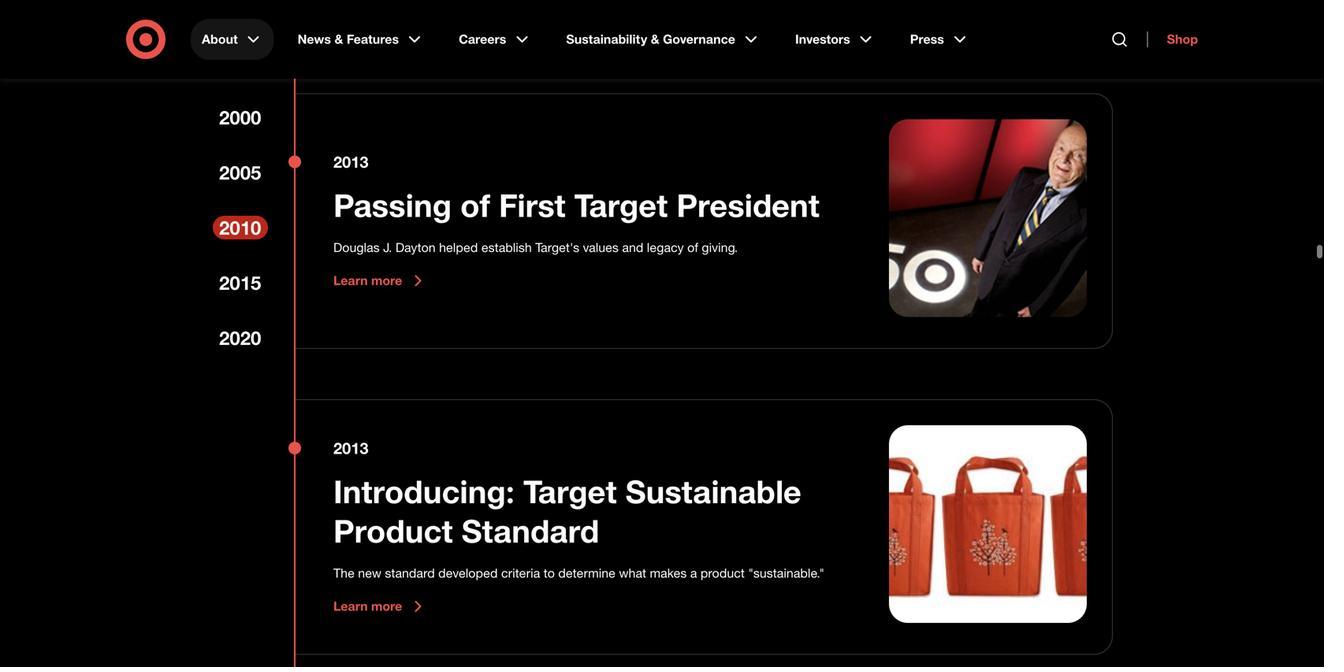 Task type: describe. For each thing, give the bounding box(es) containing it.
helped
[[439, 240, 478, 256]]

determine
[[558, 566, 616, 581]]

learn more for introducing: target sustainable product standard
[[333, 599, 402, 615]]

2015
[[219, 272, 261, 294]]

investors link
[[784, 19, 886, 60]]

features
[[347, 32, 399, 47]]

a group of red bags image
[[889, 426, 1087, 623]]

establish
[[481, 240, 532, 256]]

passing of first target president button
[[333, 186, 820, 225]]

about
[[202, 32, 238, 47]]

a man in a suit and tie image
[[889, 119, 1087, 317]]

learn more for passing of first target president
[[333, 273, 402, 289]]

governance
[[663, 32, 735, 47]]

0 vertical spatial target
[[574, 186, 668, 225]]

passing of first target president
[[333, 186, 820, 225]]

more for introducing: target sustainable product standard
[[371, 599, 402, 615]]

product
[[701, 566, 745, 581]]

shop link
[[1147, 32, 1198, 47]]

2013 for introducing: target sustainable product standard
[[333, 439, 368, 458]]

& for governance
[[651, 32, 659, 47]]

learn more button for introducing: target sustainable product standard
[[333, 598, 427, 617]]

sustainability & governance
[[566, 32, 735, 47]]

careers
[[459, 32, 506, 47]]

sustainability
[[566, 32, 647, 47]]

legacy
[[647, 240, 684, 256]]

careers link
[[448, 19, 543, 60]]

makes
[[650, 566, 687, 581]]

2005 link
[[213, 161, 268, 184]]

new
[[358, 566, 381, 581]]

2000 link
[[213, 106, 268, 129]]

introducing: target sustainable product standard
[[333, 473, 801, 551]]

learn for introducing: target sustainable product standard
[[333, 599, 368, 615]]

2005
[[219, 161, 261, 184]]

j.
[[383, 240, 392, 256]]

a
[[690, 566, 697, 581]]

press link
[[899, 19, 980, 60]]

target's
[[535, 240, 579, 256]]

2015 link
[[213, 271, 268, 295]]

introducing: target sustainable product standard button
[[333, 472, 851, 551]]



Task type: vqa. For each thing, say whether or not it's contained in the screenshot.
Douglas J. Dayton helped establish Target's values and legacy of giving.
yes



Task type: locate. For each thing, give the bounding box(es) containing it.
to
[[544, 566, 555, 581]]

learn more button down the new
[[333, 598, 427, 617]]

more
[[371, 273, 402, 289], [371, 599, 402, 615]]

2010
[[219, 216, 261, 239]]

1 horizontal spatial of
[[687, 240, 698, 256]]

1 vertical spatial of
[[687, 240, 698, 256]]

learn
[[333, 273, 368, 289], [333, 599, 368, 615]]

target up and at top left
[[574, 186, 668, 225]]

douglas j. dayton helped establish target's values and legacy of giving.
[[333, 240, 738, 256]]

1 vertical spatial learn
[[333, 599, 368, 615]]

&
[[335, 32, 343, 47], [651, 32, 659, 47]]

2 2013 from the top
[[333, 439, 368, 458]]

of inside button
[[460, 186, 490, 225]]

learn more
[[333, 273, 402, 289], [333, 599, 402, 615]]

press
[[910, 32, 944, 47]]

learn more button down j.
[[333, 272, 427, 291]]

1 vertical spatial learn more button
[[333, 598, 427, 617]]

1 learn from the top
[[333, 273, 368, 289]]

1 & from the left
[[335, 32, 343, 47]]

0 horizontal spatial of
[[460, 186, 490, 225]]

2 & from the left
[[651, 32, 659, 47]]

1 more from the top
[[371, 273, 402, 289]]

learn down douglas
[[333, 273, 368, 289]]

2 learn more button from the top
[[333, 598, 427, 617]]

news
[[298, 32, 331, 47]]

the
[[333, 566, 355, 581]]

president
[[676, 186, 820, 225]]

1 2013 from the top
[[333, 153, 368, 172]]

values
[[583, 240, 619, 256]]

learn more button
[[333, 272, 427, 291], [333, 598, 427, 617]]

first
[[499, 186, 566, 225]]

& for features
[[335, 32, 343, 47]]

0 vertical spatial more
[[371, 273, 402, 289]]

douglas
[[333, 240, 380, 256]]

0 vertical spatial learn
[[333, 273, 368, 289]]

learn more down the new
[[333, 599, 402, 615]]

2010 link
[[213, 216, 268, 240]]

2 learn more from the top
[[333, 599, 402, 615]]

learn down the
[[333, 599, 368, 615]]

passing
[[333, 186, 452, 225]]

what
[[619, 566, 646, 581]]

news & features link
[[287, 19, 435, 60]]

1 vertical spatial 2013
[[333, 439, 368, 458]]

& right news
[[335, 32, 343, 47]]

standard
[[462, 512, 599, 551]]

2000
[[219, 106, 261, 129]]

learn more button for passing of first target president
[[333, 272, 427, 291]]

2020
[[219, 327, 261, 350]]

2013
[[333, 153, 368, 172], [333, 439, 368, 458]]

0 vertical spatial 2013
[[333, 153, 368, 172]]

"sustainable."
[[748, 566, 825, 581]]

more for passing of first target president
[[371, 273, 402, 289]]

0 vertical spatial learn more button
[[333, 272, 427, 291]]

and
[[622, 240, 643, 256]]

criteria
[[501, 566, 540, 581]]

target inside introducing: target sustainable product standard
[[523, 473, 617, 511]]

2020 link
[[213, 326, 268, 350]]

learn for passing of first target president
[[333, 273, 368, 289]]

1 vertical spatial more
[[371, 599, 402, 615]]

learn more down douglas
[[333, 273, 402, 289]]

investors
[[795, 32, 850, 47]]

about link
[[191, 19, 274, 60]]

0 horizontal spatial &
[[335, 32, 343, 47]]

giving.
[[702, 240, 738, 256]]

more down j.
[[371, 273, 402, 289]]

0 vertical spatial learn more
[[333, 273, 402, 289]]

more down the new
[[371, 599, 402, 615]]

the new standard developed criteria to determine what makes a product "sustainable."
[[333, 566, 825, 581]]

1 vertical spatial learn more
[[333, 599, 402, 615]]

1 learn more from the top
[[333, 273, 402, 289]]

developed
[[438, 566, 498, 581]]

sustainable
[[626, 473, 801, 511]]

0 vertical spatial of
[[460, 186, 490, 225]]

sustainability & governance link
[[555, 19, 772, 60]]

2 learn from the top
[[333, 599, 368, 615]]

2 more from the top
[[371, 599, 402, 615]]

1 horizontal spatial &
[[651, 32, 659, 47]]

2013 for passing of first target president
[[333, 153, 368, 172]]

shop
[[1167, 32, 1198, 47]]

introducing:
[[333, 473, 515, 511]]

of left giving.
[[687, 240, 698, 256]]

product
[[333, 512, 453, 551]]

target
[[574, 186, 668, 225], [523, 473, 617, 511]]

standard
[[385, 566, 435, 581]]

target up standard
[[523, 473, 617, 511]]

news & features
[[298, 32, 399, 47]]

1 vertical spatial target
[[523, 473, 617, 511]]

& left governance
[[651, 32, 659, 47]]

dayton
[[396, 240, 436, 256]]

of
[[460, 186, 490, 225], [687, 240, 698, 256]]

1 learn more button from the top
[[333, 272, 427, 291]]

of up 'helped'
[[460, 186, 490, 225]]



